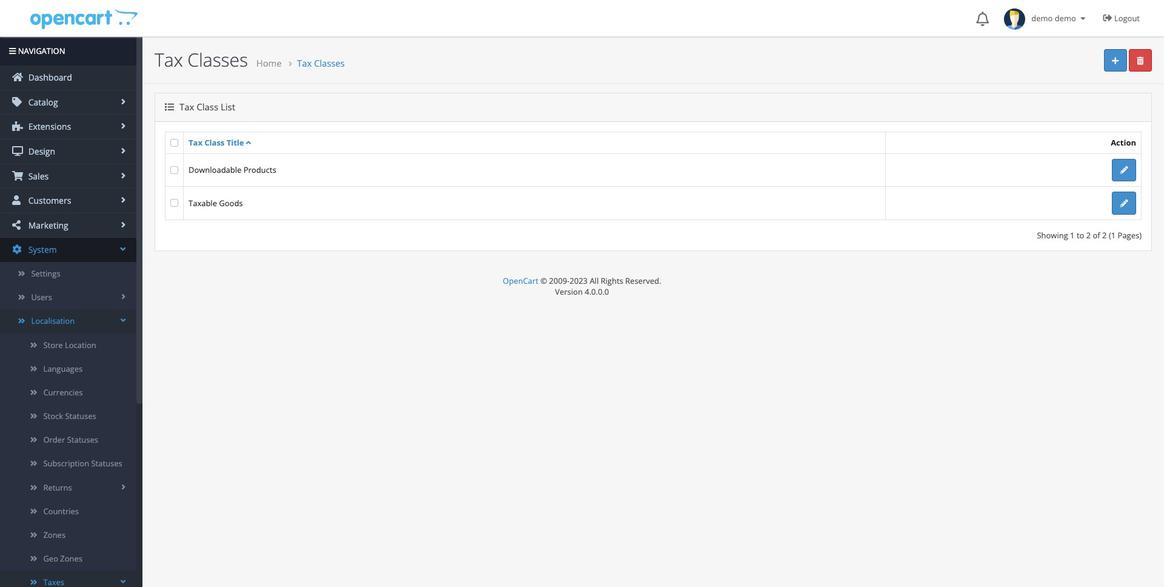 Task type: describe. For each thing, give the bounding box(es) containing it.
bell image
[[977, 12, 989, 26]]

statuses for stock statuses
[[65, 411, 96, 422]]

sign out alt image
[[1104, 13, 1113, 22]]

products
[[244, 165, 276, 176]]

stock statuses link
[[0, 405, 136, 428]]

to
[[1077, 230, 1085, 241]]

countries
[[43, 506, 79, 517]]

localisation link
[[0, 310, 136, 333]]

downloadable products
[[189, 165, 276, 176]]

home link
[[256, 57, 282, 69]]

taxable
[[189, 198, 217, 209]]

caret down image
[[1079, 15, 1088, 22]]

settings link
[[0, 262, 136, 286]]

users link
[[0, 286, 136, 310]]

geo zones link
[[0, 547, 136, 571]]

showing 1 to 2 of 2 (1 pages)
[[1037, 230, 1142, 241]]

©
[[541, 275, 547, 286]]

demo demo
[[1026, 13, 1079, 24]]

all
[[590, 275, 599, 286]]

version
[[555, 286, 583, 297]]

extensions
[[26, 121, 71, 132]]

tax right 'home' link
[[297, 57, 312, 69]]

customers
[[26, 195, 71, 206]]

demo demo link
[[998, 0, 1094, 36]]

system link
[[0, 238, 136, 262]]

2 demo from the left
[[1055, 13, 1076, 24]]

opencart
[[503, 275, 539, 286]]

demo demo image
[[1004, 9, 1026, 30]]

puzzle piece image
[[12, 122, 23, 131]]

(1
[[1109, 230, 1116, 241]]

tax up list icon
[[155, 47, 183, 72]]

tag image
[[12, 97, 23, 107]]

logout link
[[1094, 0, 1152, 36]]

customers link
[[0, 189, 136, 213]]

title
[[227, 137, 244, 148]]

opencart image
[[29, 7, 138, 29]]

tax class title
[[189, 137, 244, 148]]

system
[[26, 244, 57, 256]]

extensions link
[[0, 115, 136, 139]]

subscription
[[43, 458, 89, 469]]

0 horizontal spatial classes
[[188, 47, 248, 72]]

add new image
[[1112, 57, 1119, 65]]

subscription statuses
[[43, 458, 122, 469]]

zones link
[[0, 523, 136, 547]]

geo
[[43, 553, 58, 564]]

1 2 from the left
[[1087, 230, 1091, 241]]

opencart © 2009-2023 all rights reserved. version 4.0.0.0
[[503, 275, 661, 297]]

sales
[[26, 170, 49, 182]]

edit image for downloadable products
[[1121, 166, 1129, 174]]

marketing link
[[0, 213, 136, 237]]

store location link
[[0, 333, 136, 357]]

geo zones
[[43, 553, 83, 564]]

stock
[[43, 411, 63, 422]]

pages)
[[1118, 230, 1142, 241]]

design
[[26, 146, 55, 157]]

tax right list icon
[[179, 101, 194, 113]]

store
[[43, 339, 63, 350]]

2009-
[[549, 275, 570, 286]]

1 horizontal spatial classes
[[314, 57, 345, 69]]

1 demo from the left
[[1032, 13, 1053, 24]]

list
[[221, 101, 235, 113]]

marketing
[[26, 219, 68, 231]]

currencies
[[43, 387, 83, 398]]

user image
[[12, 195, 23, 205]]

downloadable
[[189, 165, 242, 176]]



Task type: vqa. For each thing, say whether or not it's contained in the screenshot.
taxable at the left top
yes



Task type: locate. For each thing, give the bounding box(es) containing it.
tax class title link
[[189, 137, 251, 148]]

dashboard link
[[0, 66, 136, 90]]

1 vertical spatial edit image
[[1121, 199, 1129, 207]]

0 vertical spatial class
[[197, 101, 218, 113]]

of
[[1093, 230, 1101, 241]]

edit image for taxable goods
[[1121, 199, 1129, 207]]

2
[[1087, 230, 1091, 241], [1103, 230, 1107, 241]]

order statuses link
[[0, 428, 136, 452]]

home image
[[12, 72, 23, 82]]

zones right geo
[[60, 553, 83, 564]]

statuses right subscription
[[91, 458, 122, 469]]

users
[[31, 292, 52, 303]]

reserved.
[[626, 275, 661, 286]]

store location
[[43, 339, 96, 350]]

bars image
[[9, 47, 16, 55]]

2 2 from the left
[[1103, 230, 1107, 241]]

goods
[[219, 198, 243, 209]]

tax up downloadable
[[189, 137, 203, 148]]

delete image
[[1137, 57, 1144, 65]]

classes right 'home' link
[[314, 57, 345, 69]]

statuses up the subscription statuses
[[67, 434, 98, 445]]

desktop image
[[12, 146, 23, 156]]

rights
[[601, 275, 623, 286]]

localisation
[[31, 316, 75, 326]]

classes
[[188, 47, 248, 72], [314, 57, 345, 69]]

tax classes up tax class list
[[155, 47, 248, 72]]

catalog link
[[0, 90, 136, 114]]

2 left (1
[[1103, 230, 1107, 241]]

None checkbox
[[170, 166, 178, 174], [170, 199, 178, 207], [170, 166, 178, 174], [170, 199, 178, 207]]

showing
[[1037, 230, 1068, 241]]

demo
[[1032, 13, 1053, 24], [1055, 13, 1076, 24]]

tax classes
[[155, 47, 248, 72], [297, 57, 345, 69]]

2 vertical spatial statuses
[[91, 458, 122, 469]]

class left the list
[[197, 101, 218, 113]]

0 vertical spatial statuses
[[65, 411, 96, 422]]

0 horizontal spatial tax classes
[[155, 47, 248, 72]]

share alt image
[[12, 220, 23, 230]]

demo right demo demo icon
[[1032, 13, 1053, 24]]

settings
[[31, 268, 60, 279]]

1 horizontal spatial tax classes
[[297, 57, 345, 69]]

edit image down action
[[1121, 166, 1129, 174]]

edit image up pages)
[[1121, 199, 1129, 207]]

statuses for order statuses
[[67, 434, 98, 445]]

2 left of
[[1087, 230, 1091, 241]]

tax class list
[[177, 101, 235, 113]]

class left "title"
[[205, 137, 225, 148]]

2 edit image from the top
[[1121, 199, 1129, 207]]

logout
[[1115, 13, 1140, 24]]

order
[[43, 434, 65, 445]]

statuses for subscription statuses
[[91, 458, 122, 469]]

class for list
[[197, 101, 218, 113]]

shopping cart image
[[12, 171, 23, 180]]

statuses up order statuses
[[65, 411, 96, 422]]

currencies link
[[0, 381, 136, 405]]

sales link
[[0, 164, 136, 188]]

class
[[197, 101, 218, 113], [205, 137, 225, 148]]

class for title
[[205, 137, 225, 148]]

0 horizontal spatial demo
[[1032, 13, 1053, 24]]

zones up geo
[[43, 529, 66, 540]]

home
[[256, 57, 282, 69]]

navigation
[[16, 45, 65, 56]]

tax classes link
[[297, 57, 345, 69]]

dashboard
[[26, 72, 72, 83]]

zones
[[43, 529, 66, 540], [60, 553, 83, 564]]

1 vertical spatial zones
[[60, 553, 83, 564]]

location
[[65, 339, 96, 350]]

returns
[[43, 482, 72, 493]]

languages
[[43, 363, 83, 374]]

tax
[[155, 47, 183, 72], [297, 57, 312, 69], [179, 101, 194, 113], [189, 137, 203, 148]]

tax classes right 'home' link
[[297, 57, 345, 69]]

4.0.0.0
[[585, 286, 609, 297]]

action
[[1111, 137, 1137, 148]]

0 vertical spatial zones
[[43, 529, 66, 540]]

subscription statuses link
[[0, 452, 136, 476]]

1 horizontal spatial demo
[[1055, 13, 1076, 24]]

countries link
[[0, 500, 136, 523]]

1 edit image from the top
[[1121, 166, 1129, 174]]

returns link
[[0, 476, 136, 500]]

None checkbox
[[170, 139, 178, 147]]

stock statuses
[[43, 411, 96, 422]]

1 vertical spatial class
[[205, 137, 225, 148]]

1 vertical spatial statuses
[[67, 434, 98, 445]]

languages link
[[0, 357, 136, 381]]

statuses
[[65, 411, 96, 422], [67, 434, 98, 445], [91, 458, 122, 469]]

opencart link
[[503, 275, 539, 286]]

0 horizontal spatial 2
[[1087, 230, 1091, 241]]

edit image
[[1121, 166, 1129, 174], [1121, 199, 1129, 207]]

catalog
[[26, 96, 58, 108]]

order statuses
[[43, 434, 98, 445]]

cog image
[[12, 245, 23, 254]]

0 vertical spatial edit image
[[1121, 166, 1129, 174]]

list image
[[165, 103, 174, 112]]

1
[[1071, 230, 1075, 241]]

demo left the caret down "icon"
[[1055, 13, 1076, 24]]

taxable goods
[[189, 198, 243, 209]]

design link
[[0, 139, 136, 163]]

1 horizontal spatial 2
[[1103, 230, 1107, 241]]

classes up the list
[[188, 47, 248, 72]]

2023
[[570, 275, 588, 286]]



